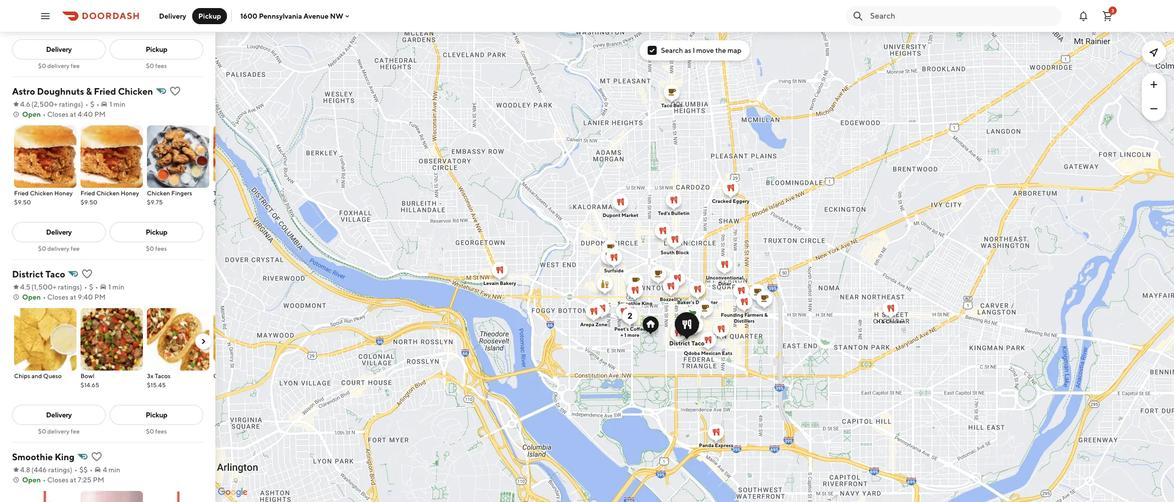 Task type: vqa. For each thing, say whether or not it's contained in the screenshot.
Dashi
no



Task type: locate. For each thing, give the bounding box(es) containing it.
2 vertical spatial (
[[31, 466, 34, 474]]

1 open from the top
[[22, 110, 41, 118]]

1 horizontal spatial click to add this store to your saved list image
[[169, 85, 181, 97]]

map
[[728, 46, 742, 54]]

pm for doughnuts
[[94, 110, 106, 118]]

2 honey from the left
[[121, 189, 139, 197]]

• $
[[85, 100, 94, 108], [84, 283, 93, 291]]

mexican
[[701, 350, 721, 356], [701, 350, 721, 356]]

2 delivery link from the top
[[12, 222, 106, 242]]

0 vertical spatial delivery
[[47, 62, 69, 69]]

1 at from the top
[[70, 110, 76, 118]]

2 vertical spatial $0 delivery fee
[[38, 427, 80, 435]]

1 min
[[109, 100, 126, 108], [108, 283, 124, 291]]

1 vertical spatial $0 delivery fee
[[38, 245, 80, 252]]

$8.59 button
[[81, 0, 143, 33], [213, 0, 276, 33]]

fried
[[94, 86, 116, 97], [14, 189, 29, 197], [81, 189, 95, 197]]

pickup
[[198, 12, 221, 20], [146, 45, 167, 53], [146, 228, 167, 236], [146, 411, 167, 419]]

astro doughnuts & fried chicken
[[12, 86, 153, 97]]

map region
[[136, 0, 1175, 502]]

$0
[[38, 62, 46, 69], [146, 62, 154, 69], [38, 245, 46, 252], [146, 245, 154, 252], [38, 427, 46, 435], [146, 427, 154, 435]]

2 and from the left
[[231, 372, 241, 380]]

0 vertical spatial (
[[31, 100, 34, 108]]

1 vertical spatial (
[[32, 283, 34, 291]]

click to add this store to your saved list image
[[81, 268, 93, 280]]

1 fees from the top
[[155, 62, 167, 69]]

( right 4.5
[[32, 283, 34, 291]]

h
[[877, 318, 881, 324], [877, 318, 881, 324]]

pickup down $7.89
[[146, 45, 167, 53]]

levain
[[483, 280, 499, 286], [483, 280, 499, 286]]

ratings up open • closes at 7:25 pm
[[48, 466, 70, 474]]

1 vertical spatial )
[[80, 283, 82, 291]]

delivery for 1st delivery link from the top
[[46, 45, 72, 53]]

1 pickup link from the top
[[110, 39, 203, 59]]

( for astro
[[31, 100, 34, 108]]

1 horizontal spatial fried chicken honey image
[[81, 125, 143, 188]]

click to add this store to your saved list image for smoothie king
[[91, 451, 103, 463]]

$ up 9:40
[[89, 283, 93, 291]]

0 vertical spatial pickup link
[[110, 39, 203, 59]]

2 vertical spatial at
[[70, 476, 76, 484]]

2 vertical spatial $0 fees
[[146, 427, 167, 435]]

) up the 4:40
[[81, 100, 83, 108]]

1 horizontal spatial honey
[[121, 189, 139, 197]]

1600 pennsylvania avenue nw
[[240, 12, 344, 20]]

peet's
[[614, 326, 629, 332], [614, 326, 629, 332]]

tacos
[[155, 372, 171, 380]]

delivery link up "district taco"
[[12, 222, 106, 242]]

chicken fingers $9.75
[[147, 189, 192, 206]]

Store search: begin typing to search for stores available on DoorDash text field
[[871, 10, 1056, 21]]

$0 fees down $15.45
[[146, 427, 167, 435]]

0 horizontal spatial click to add this store to your saved list image
[[91, 451, 103, 463]]

fee
[[71, 62, 80, 69], [71, 245, 80, 252], [71, 427, 80, 435]]

delivery link
[[12, 39, 106, 59], [12, 222, 106, 242], [12, 405, 106, 425]]

0 horizontal spatial chips
[[14, 372, 30, 380]]

baker's
[[677, 299, 695, 305], [677, 299, 695, 305]]

3x tacos $15.45
[[147, 372, 171, 389]]

0 vertical spatial closes
[[47, 110, 69, 118]]

+
[[621, 332, 623, 338], [621, 332, 623, 338]]

delivery
[[159, 12, 186, 20], [46, 45, 72, 53], [46, 228, 72, 236], [46, 411, 72, 419]]

delivery link down 'queso'
[[12, 405, 106, 425]]

1 delivery link from the top
[[12, 39, 106, 59]]

1 ( from the top
[[31, 100, 34, 108]]

$8.59 down pickup button on the left of page
[[213, 25, 230, 32]]

2 fee from the top
[[71, 245, 80, 252]]

0 vertical spatial pm
[[94, 110, 106, 118]]

pickup link down $15.45
[[110, 405, 203, 425]]

fried chicken honey image
[[14, 125, 77, 188], [81, 125, 143, 188]]

search as i move the map
[[661, 46, 742, 54]]

delivery up ( 446 ratings )
[[47, 427, 69, 435]]

)
[[81, 100, 83, 108], [80, 283, 82, 291], [70, 466, 72, 474]]

eggery
[[733, 198, 750, 204], [733, 198, 750, 204]]

0 vertical spatial fees
[[155, 62, 167, 69]]

doughnuts
[[37, 86, 84, 97]]

0 horizontal spatial $9.50
[[14, 198, 31, 206]]

0 vertical spatial $0 fees
[[146, 62, 167, 69]]

pickup link down $7.89
[[110, 39, 203, 59]]

unconventional
[[706, 274, 744, 280], [706, 274, 744, 280]]

market
[[622, 212, 639, 218], [622, 212, 639, 218]]

( right 4.6
[[31, 100, 34, 108]]

$0 down $9.75
[[146, 245, 154, 252]]

bozzelli's
[[660, 296, 682, 302], [660, 296, 682, 302]]

1 horizontal spatial $8.59 button
[[213, 0, 276, 33]]

1 $9.50 from the left
[[14, 198, 31, 206]]

• $ up 9:40
[[84, 283, 93, 291]]

0 horizontal spatial $8.59 button
[[81, 0, 143, 33]]

bakery
[[500, 280, 516, 286], [500, 280, 516, 286]]

( for smoothie
[[31, 466, 34, 474]]

block
[[676, 249, 689, 255], [676, 249, 689, 255]]

2 vertical spatial closes
[[47, 476, 69, 484]]

district
[[12, 269, 44, 279], [669, 339, 690, 347], [669, 339, 690, 347]]

delivery link down $7.39 button
[[12, 39, 106, 59]]

closes for king
[[47, 476, 69, 484]]

open down 4.6
[[22, 110, 41, 118]]

and left guacamole
[[231, 372, 241, 380]]

chicken inside 'chicken fingers $9.75'
[[147, 189, 170, 197]]

$0 delivery fee up the doughnuts
[[38, 62, 80, 69]]

qdoba
[[684, 350, 700, 356], [684, 350, 700, 356]]

delivery up "district taco"
[[46, 228, 72, 236]]

eats
[[722, 350, 732, 356], [722, 350, 732, 356]]

$0 fees
[[146, 62, 167, 69], [146, 245, 167, 252], [146, 427, 167, 435]]

taco
[[661, 102, 672, 108], [661, 102, 672, 108], [45, 269, 65, 279], [692, 339, 705, 347], [692, 339, 705, 347]]

at left 9:40
[[70, 293, 76, 301]]

1 vertical spatial pm
[[94, 293, 106, 301]]

1 $0 fees from the top
[[146, 62, 167, 69]]

3 ( from the top
[[31, 466, 34, 474]]

pickup down $15.45
[[146, 411, 167, 419]]

farmers
[[745, 311, 764, 317], [745, 311, 764, 317]]

• down 446
[[43, 476, 46, 484]]

$0 delivery fee up "district taco"
[[38, 245, 80, 252]]

ratings up open • closes at 4:40 pm
[[59, 100, 81, 108]]

delivery up $7.89
[[159, 12, 186, 20]]

zoom out image
[[1149, 103, 1161, 115]]

2 vertical spatial fee
[[71, 427, 80, 435]]

2 vertical spatial ratings
[[48, 466, 70, 474]]

0 vertical spatial click to add this store to your saved list image
[[169, 85, 181, 97]]

0 horizontal spatial honey
[[54, 189, 73, 197]]

1 vertical spatial fee
[[71, 245, 80, 252]]

avenue
[[304, 12, 329, 20]]

bulletin
[[671, 210, 690, 216], [671, 210, 690, 216]]

$0 up 446
[[38, 427, 46, 435]]

bozzelli's qdoba mexican eats
[[660, 296, 732, 356], [660, 296, 732, 356]]

delivery down 'queso'
[[46, 411, 72, 419]]

0 vertical spatial $
[[90, 100, 94, 108]]

0 vertical spatial at
[[70, 110, 76, 118]]

2 closes from the top
[[47, 293, 69, 301]]

0 horizontal spatial and
[[31, 372, 42, 380]]

at left 7:25 in the bottom of the page
[[70, 476, 76, 484]]

• down the astro doughnuts & fried chicken
[[96, 100, 99, 108]]

0 vertical spatial min
[[114, 100, 126, 108]]

0 vertical spatial delivery link
[[12, 39, 106, 59]]

$8.59 right $7.39 button
[[81, 25, 97, 32]]

open down 4.5
[[22, 293, 41, 301]]

$0 up the doughnuts
[[38, 62, 46, 69]]

fee up ( 1,500+ ratings )
[[71, 245, 80, 252]]

1 vertical spatial closes
[[47, 293, 69, 301]]

delivery down $7.39 button
[[46, 45, 72, 53]]

smoothie king
[[618, 300, 653, 306], [618, 300, 653, 306], [12, 452, 75, 462]]

3 fee from the top
[[71, 427, 80, 435]]

$0 fees down $7.89
[[146, 62, 167, 69]]

click to add this store to your saved list image
[[169, 85, 181, 97], [91, 451, 103, 463]]

and left 'queso'
[[31, 372, 42, 380]]

pickup link
[[110, 39, 203, 59], [110, 222, 203, 242], [110, 405, 203, 425]]

2 vertical spatial delivery link
[[12, 405, 106, 425]]

1 horizontal spatial $9.50
[[81, 198, 98, 206]]

3 fees from the top
[[155, 427, 167, 435]]

fried chicken honey image down the 4:40
[[81, 125, 143, 188]]

0 vertical spatial )
[[81, 100, 83, 108]]

min for astro doughnuts & fried chicken
[[114, 100, 126, 108]]

•
[[85, 100, 88, 108], [96, 100, 99, 108], [43, 110, 46, 118], [84, 283, 87, 291], [95, 283, 98, 291], [43, 293, 46, 301], [74, 466, 77, 474], [90, 466, 93, 474], [43, 476, 46, 484]]

min
[[114, 100, 126, 108], [112, 283, 124, 291], [108, 466, 120, 474]]

0 vertical spatial 1 min
[[109, 100, 126, 108]]

2 ( from the top
[[32, 283, 34, 291]]

( right 4.8
[[31, 466, 34, 474]]

2 vertical spatial fees
[[155, 427, 167, 435]]

at
[[70, 110, 76, 118], [70, 293, 76, 301], [70, 476, 76, 484]]

ted's bulletin
[[658, 210, 690, 216], [658, 210, 690, 216]]

0 horizontal spatial fried chicken honey image
[[14, 125, 77, 188]]

1 honey from the left
[[54, 189, 73, 197]]

surfside
[[604, 267, 624, 273], [604, 267, 624, 273]]

pickup inside pickup button
[[198, 12, 221, 20]]

closes down ( 2,500+ ratings )
[[47, 110, 69, 118]]

zone
[[596, 321, 608, 327], [596, 321, 608, 327]]

pickup right delivery button
[[198, 12, 221, 20]]

1 vertical spatial 1 min
[[108, 283, 124, 291]]

$9.50 for 1st 'fried chicken honey' image from left
[[14, 198, 31, 206]]

average rating of 4.6 out of 5 element
[[12, 99, 30, 109]]

0 vertical spatial open
[[22, 110, 41, 118]]

0 vertical spatial • $
[[85, 100, 94, 108]]

1 vertical spatial fees
[[155, 245, 167, 252]]

) for king
[[70, 466, 72, 474]]

0 vertical spatial $0 delivery fee
[[38, 62, 80, 69]]

chips for chips and guacamole
[[213, 372, 230, 380]]

1 vertical spatial click to add this store to your saved list image
[[91, 451, 103, 463]]

ratings for king
[[48, 466, 70, 474]]

pm
[[94, 110, 106, 118], [94, 293, 106, 301], [93, 476, 104, 484]]

2 vertical spatial pm
[[93, 476, 104, 484]]

1 vertical spatial at
[[70, 293, 76, 301]]

open for smoothie
[[22, 476, 41, 484]]

arepa zone
[[580, 321, 608, 327], [580, 321, 608, 327]]

2 $0 delivery fee from the top
[[38, 245, 80, 252]]

fried for 1st 'fried chicken honey' image from left
[[14, 189, 29, 197]]

fee up the • $$
[[71, 427, 80, 435]]

closes down ( 1,500+ ratings )
[[47, 293, 69, 301]]

delivery up "district taco"
[[47, 245, 69, 252]]

pm right 9:40
[[94, 293, 106, 301]]

( 1,500+ ratings )
[[32, 283, 82, 291]]

$0 delivery fee up ( 446 ratings )
[[38, 427, 80, 435]]

delivery up the doughnuts
[[47, 62, 69, 69]]

3 $0 delivery fee from the top
[[38, 427, 80, 435]]

average rating of 4.5 out of 5 element
[[12, 282, 31, 292]]

taco bell
[[661, 102, 683, 108], [661, 102, 683, 108]]

2 $9.50 from the left
[[81, 198, 98, 206]]

1 and from the left
[[31, 372, 42, 380]]

$7.89
[[147, 25, 162, 32]]

3 delivery link from the top
[[12, 405, 106, 425]]

1 horizontal spatial and
[[231, 372, 241, 380]]

peet's coffee + 1 more district taco
[[614, 326, 705, 347], [614, 326, 705, 347]]

1 vertical spatial pickup link
[[110, 222, 203, 242]]

$9.50
[[14, 198, 31, 206], [81, 198, 98, 206]]

) left the • $$
[[70, 466, 72, 474]]

1 closes from the top
[[47, 110, 69, 118]]

distillers
[[734, 317, 755, 324], [734, 317, 755, 324]]

3 $0 fees from the top
[[146, 427, 167, 435]]

pickup link down $9.75
[[110, 222, 203, 242]]

south
[[661, 249, 675, 255], [661, 249, 675, 255]]

2 vertical spatial min
[[108, 466, 120, 474]]

1 vertical spatial $
[[89, 283, 93, 291]]

1 horizontal spatial $8.59
[[213, 25, 230, 32]]

0 horizontal spatial fried chicken honey $9.50
[[14, 189, 73, 206]]

2 at from the top
[[70, 293, 76, 301]]

• $ up the 4:40
[[85, 100, 94, 108]]

panda
[[699, 442, 714, 448], [699, 442, 714, 448]]

3 pickup link from the top
[[110, 405, 203, 425]]

2 $0 fees from the top
[[146, 245, 167, 252]]

3 open from the top
[[22, 476, 41, 484]]

1 vertical spatial delivery link
[[12, 222, 106, 242]]

1 chips from the left
[[14, 372, 30, 380]]

open down 4.8
[[22, 476, 41, 484]]

(
[[31, 100, 34, 108], [32, 283, 34, 291], [31, 466, 34, 474]]

ratings up open • closes at 9:40 pm
[[58, 283, 80, 291]]

1 horizontal spatial fried chicken honey $9.50
[[81, 189, 139, 206]]

open
[[22, 110, 41, 118], [22, 293, 41, 301], [22, 476, 41, 484]]

4 items, open order cart image
[[1102, 10, 1114, 22]]

queso
[[43, 372, 62, 380]]

arepa
[[580, 321, 594, 327], [580, 321, 594, 327]]

average rating of 4.8 out of 5 element
[[12, 465, 30, 475]]

0 vertical spatial fee
[[71, 62, 80, 69]]

delivery for doughnuts
[[47, 245, 69, 252]]

1,500+
[[34, 283, 56, 291]]

( for district
[[32, 283, 34, 291]]

4.5
[[20, 283, 31, 291]]

pm down "4"
[[93, 476, 104, 484]]

2 open from the top
[[22, 293, 41, 301]]

1 fried chicken honey image from the left
[[14, 125, 77, 188]]

more
[[627, 332, 640, 338], [627, 332, 640, 338]]

) up 9:40
[[80, 283, 82, 291]]

unconventional diner
[[706, 274, 744, 286], [706, 274, 744, 286]]

1 vertical spatial $0 fees
[[146, 245, 167, 252]]

2 delivery from the top
[[47, 245, 69, 252]]

$9.50 for 1st 'fried chicken honey' image from right
[[81, 198, 98, 206]]

2 vertical spatial pickup link
[[110, 405, 203, 425]]

1600 pennsylvania avenue nw button
[[240, 12, 352, 20]]

• $ for doughnuts
[[85, 100, 94, 108]]

2 vertical spatial )
[[70, 466, 72, 474]]

fees down $7.89
[[155, 62, 167, 69]]

1 horizontal spatial chips
[[213, 372, 230, 380]]

fried chicken honey image down open • closes at 4:40 pm
[[14, 125, 77, 188]]

$0 fees down $9.75
[[146, 245, 167, 252]]

chips left guacamole
[[213, 372, 230, 380]]

pm right the 4:40
[[94, 110, 106, 118]]

1 vertical spatial open
[[22, 293, 41, 301]]

pickup down $9.75
[[146, 228, 167, 236]]

open menu image
[[39, 10, 51, 22]]

2 pickup link from the top
[[110, 222, 203, 242]]

• $$
[[74, 466, 88, 474]]

2 vertical spatial open
[[22, 476, 41, 484]]

2 chips from the left
[[213, 372, 230, 380]]

chips and guacamole
[[213, 372, 275, 380]]

express
[[715, 442, 733, 448], [715, 442, 733, 448]]

ratings for taco
[[58, 283, 80, 291]]

delivery
[[47, 62, 69, 69], [47, 245, 69, 252], [47, 427, 69, 435]]

1 vertical spatial ratings
[[58, 283, 80, 291]]

cracked eggery
[[712, 198, 750, 204], [712, 198, 750, 204]]

1 vertical spatial delivery
[[47, 245, 69, 252]]

2 vertical spatial delivery
[[47, 427, 69, 435]]

3 closes from the top
[[47, 476, 69, 484]]

$ up the 4:40
[[90, 100, 94, 108]]

delivery inside button
[[159, 12, 186, 20]]

fees down $9.75
[[155, 245, 167, 252]]

at left the 4:40
[[70, 110, 76, 118]]

fee up the astro doughnuts & fried chicken
[[71, 62, 80, 69]]

3 delivery from the top
[[47, 427, 69, 435]]

closes for taco
[[47, 293, 69, 301]]

1 vertical spatial • $
[[84, 283, 93, 291]]

3 at from the top
[[70, 476, 76, 484]]

3
[[1112, 7, 1115, 13]]

chips and queso image
[[14, 308, 77, 371]]

min for district taco
[[112, 283, 124, 291]]

1 vertical spatial min
[[112, 283, 124, 291]]

0 vertical spatial ratings
[[59, 100, 81, 108]]

0 horizontal spatial $8.59
[[81, 25, 97, 32]]

chips left 'queso'
[[14, 372, 30, 380]]

open for astro
[[22, 110, 41, 118]]

fees down $15.45
[[155, 427, 167, 435]]

fees for astro doughnuts & fried chicken
[[155, 245, 167, 252]]

$8.59
[[81, 25, 97, 32], [213, 25, 230, 32]]

closes
[[47, 110, 69, 118], [47, 293, 69, 301], [47, 476, 69, 484]]

ratings
[[59, 100, 81, 108], [58, 283, 80, 291], [48, 466, 70, 474]]

closes down ( 446 ratings )
[[47, 476, 69, 484]]

recenter the map image
[[1149, 46, 1161, 58]]

2 fees from the top
[[155, 245, 167, 252]]

$ for taco
[[89, 283, 93, 291]]

$0 delivery fee for taco
[[38, 427, 80, 435]]



Task type: describe. For each thing, give the bounding box(es) containing it.
district taco
[[12, 269, 65, 279]]

1 min for taco
[[108, 283, 124, 291]]

at for king
[[70, 476, 76, 484]]

2 fried chicken honey $9.50 from the left
[[81, 189, 139, 206]]

$7.39
[[14, 25, 29, 32]]

pickup for pickup link corresponding to astro doughnuts & fried chicken
[[146, 228, 167, 236]]

$0 down $7.89
[[146, 62, 154, 69]]

3x
[[147, 372, 154, 380]]

fried for 1st 'fried chicken honey' image from right
[[81, 189, 95, 197]]

4:40
[[78, 110, 93, 118]]

bowl image
[[81, 308, 143, 371]]

tator tots $3.50
[[213, 189, 241, 206]]

) for taco
[[80, 283, 82, 291]]

pm for king
[[93, 476, 104, 484]]

• up 9:40
[[84, 283, 87, 291]]

$14.65
[[81, 381, 99, 389]]

4.6
[[20, 100, 30, 108]]

$7.39 button
[[14, 0, 77, 33]]

pm for taco
[[94, 293, 106, 301]]

$0 up "district taco"
[[38, 245, 46, 252]]

chips and queso
[[14, 372, 62, 380]]

at for doughnuts
[[70, 110, 76, 118]]

delivery for delivery link corresponding to taco
[[46, 411, 72, 419]]

as
[[685, 46, 692, 54]]

1 $8.59 button from the left
[[81, 0, 143, 33]]

delivery button
[[153, 8, 192, 24]]

chicken fingers image
[[147, 125, 209, 188]]

the
[[716, 46, 727, 54]]

chips and queso button
[[14, 308, 77, 381]]

notification bell image
[[1078, 10, 1090, 22]]

ratings for doughnuts
[[59, 100, 81, 108]]

click to add this store to your saved list image for astro doughnuts & fried chicken
[[169, 85, 181, 97]]

$15.45
[[147, 381, 166, 389]]

1 $0 delivery fee from the top
[[38, 62, 80, 69]]

2 fried chicken honey image from the left
[[81, 125, 143, 188]]

delivery link for taco
[[12, 405, 106, 425]]

delivery link for doughnuts
[[12, 222, 106, 242]]

3 button
[[1098, 6, 1118, 26]]

zoom in image
[[1149, 79, 1161, 91]]

pickup for pickup button on the left of page
[[198, 12, 221, 20]]

fee for taco
[[71, 427, 80, 435]]

bowl
[[81, 372, 95, 380]]

$0 fees for district taco
[[146, 427, 167, 435]]

1 fried chicken honey $9.50 from the left
[[14, 189, 73, 206]]

1 delivery from the top
[[47, 62, 69, 69]]

7:25
[[78, 476, 91, 484]]

$0 down $15.45
[[146, 427, 154, 435]]

delivery for delivery button
[[159, 12, 186, 20]]

2,500+
[[34, 100, 58, 108]]

nw
[[330, 12, 344, 20]]

$0 delivery fee for doughnuts
[[38, 245, 80, 252]]

delivery for delivery link related to doughnuts
[[46, 228, 72, 236]]

closes for doughnuts
[[47, 110, 69, 118]]

Search as I move the map checkbox
[[648, 46, 657, 55]]

$9.75
[[147, 198, 163, 206]]

) for doughnuts
[[81, 100, 83, 108]]

$3.50
[[213, 198, 230, 206]]

tator
[[213, 189, 228, 197]]

astro
[[12, 86, 35, 97]]

$$
[[79, 466, 88, 474]]

$ for doughnuts
[[90, 100, 94, 108]]

pickup link for astro doughnuts & fried chicken
[[110, 222, 203, 242]]

$0 fees for astro doughnuts & fried chicken
[[146, 245, 167, 252]]

• $ for taco
[[84, 283, 93, 291]]

• left $$
[[74, 466, 77, 474]]

1600
[[240, 12, 258, 20]]

4
[[103, 466, 107, 474]]

chips for chips and queso
[[14, 372, 30, 380]]

fee for doughnuts
[[71, 245, 80, 252]]

at for taco
[[70, 293, 76, 301]]

pickup link for district taco
[[110, 405, 203, 425]]

• up the 4:40
[[85, 100, 88, 108]]

2 $8.59 from the left
[[213, 25, 230, 32]]

and for guacamole
[[231, 372, 241, 380]]

pickup for district taco pickup link
[[146, 411, 167, 419]]

pickup for 1st pickup link
[[146, 45, 167, 53]]

chips and guacamole button
[[213, 308, 276, 381]]

• down 1,500+
[[43, 293, 46, 301]]

open • closes at 9:40 pm
[[22, 293, 106, 301]]

bowl $14.65
[[81, 372, 99, 389]]

move
[[697, 46, 714, 54]]

1 min for doughnuts
[[109, 100, 126, 108]]

guacamole
[[243, 372, 275, 380]]

open • closes at 7:25 pm
[[22, 476, 104, 484]]

delivery for taco
[[47, 427, 69, 435]]

tots
[[229, 189, 241, 197]]

( 446 ratings )
[[31, 466, 72, 474]]

fingers
[[171, 189, 192, 197]]

open • closes at 4:40 pm
[[22, 110, 106, 118]]

$7.89 button
[[147, 0, 209, 33]]

• right $$
[[90, 466, 93, 474]]

fees for district taco
[[155, 427, 167, 435]]

( 2,500+ ratings )
[[31, 100, 83, 108]]

• down 2,500+
[[43, 110, 46, 118]]

446
[[34, 466, 47, 474]]

2 $8.59 button from the left
[[213, 0, 276, 33]]

3x tacos image
[[147, 308, 209, 371]]

open for district
[[22, 293, 41, 301]]

9:40
[[78, 293, 93, 301]]

pickup button
[[192, 8, 227, 24]]

next image
[[199, 337, 207, 345]]

and for queso
[[31, 372, 42, 380]]

search
[[661, 46, 683, 54]]

pennsylvania
[[259, 12, 302, 20]]

• up open • closes at 9:40 pm
[[95, 283, 98, 291]]

1 fee from the top
[[71, 62, 80, 69]]

i
[[693, 46, 695, 54]]

min for smoothie king
[[108, 466, 120, 474]]

1 $8.59 from the left
[[81, 25, 97, 32]]

powered by google image
[[218, 487, 248, 497]]

4.8
[[20, 466, 30, 474]]

4 min
[[103, 466, 120, 474]]



